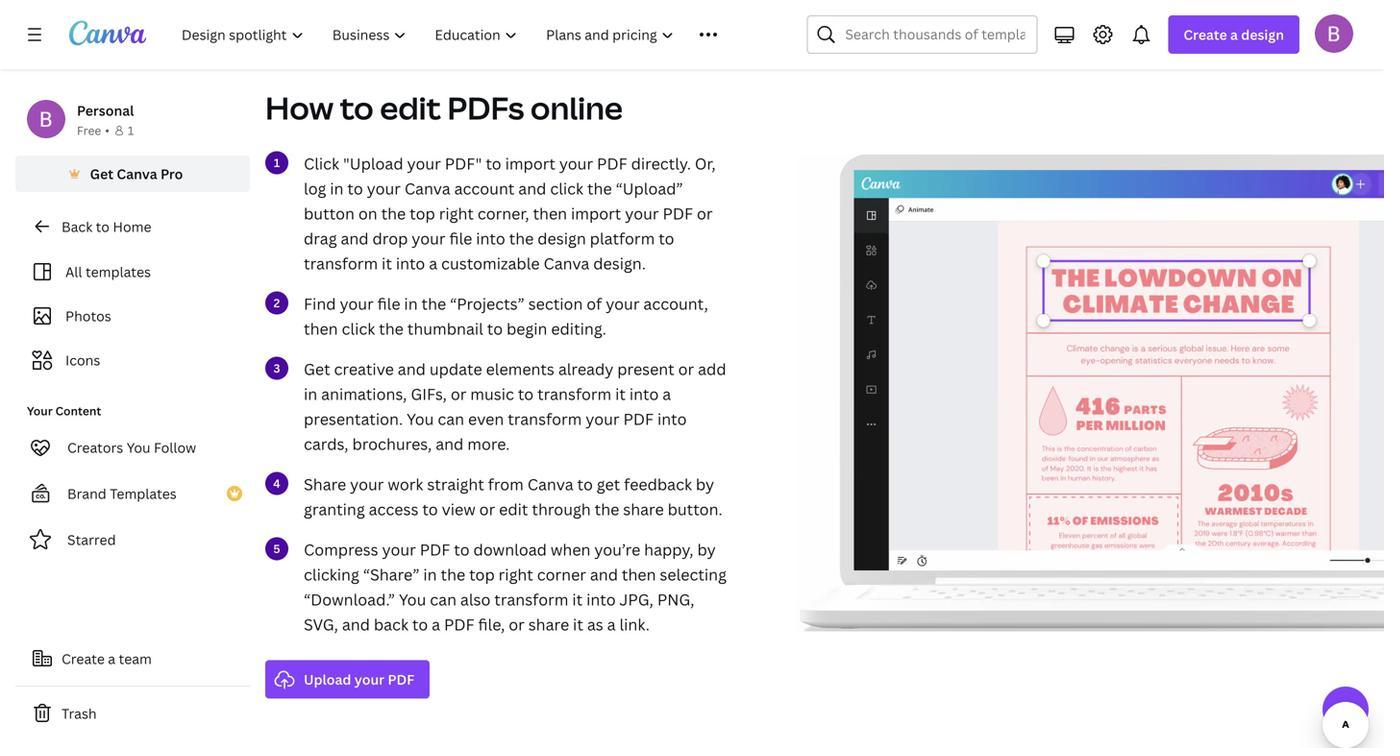 Task type: describe. For each thing, give the bounding box(es) containing it.
follow
[[154, 439, 196, 457]]

a inside click "upload your pdf" to import your pdf directly. or, log in to your canva account and click the "upload" button on the top right corner, then import your pdf or drag and drop your file into the design platform to transform it into a customizable canva design.
[[429, 253, 437, 274]]

pdf down also
[[444, 614, 474, 635]]

icons
[[65, 351, 100, 370]]

canva down pdf"
[[405, 178, 450, 199]]

file inside click "upload your pdf" to import your pdf directly. or, log in to your canva account and click the "upload" button on the top right corner, then import your pdf or drag and drop your file into the design platform to transform it into a customizable canva design.
[[449, 228, 472, 249]]

share inside share your work straight from canva to get feedback by granting access to view or edit through the share button.
[[623, 499, 664, 520]]

templates
[[85, 263, 151, 281]]

button.
[[668, 499, 723, 520]]

0 horizontal spatial import
[[505, 153, 556, 174]]

all
[[65, 263, 82, 281]]

more.
[[467, 434, 510, 454]]

can for or
[[438, 409, 464, 429]]

your right the find on the top of the page
[[340, 293, 374, 314]]

view
[[442, 499, 476, 520]]

team
[[119, 650, 152, 669]]

create a design button
[[1168, 15, 1300, 54]]

how
[[265, 87, 334, 129]]

update
[[429, 359, 482, 379]]

find
[[304, 293, 336, 314]]

your right drop
[[412, 228, 446, 249]]

it left as on the left of page
[[573, 614, 583, 635]]

your
[[27, 403, 53, 419]]

bob builder image
[[1315, 14, 1353, 53]]

"upload"
[[616, 178, 683, 199]]

creators you follow link
[[15, 429, 250, 467]]

straight
[[427, 474, 484, 495]]

pdf"
[[445, 153, 482, 174]]

begin
[[507, 318, 547, 339]]

upload your pdf button
[[265, 661, 430, 699]]

right inside compress your pdf to download when you're happy, by clicking "share" in the top right corner and then selecting "download." you can also transform it into jpg, png, svg, and back to a pdf file, or share it as a link.
[[499, 564, 533, 585]]

and up corner,
[[518, 178, 546, 199]]

templates
[[110, 485, 177, 503]]

•
[[105, 123, 109, 138]]

brand
[[67, 485, 106, 503]]

canva up section
[[544, 253, 590, 274]]

svg,
[[304, 614, 338, 635]]

all templates
[[65, 263, 151, 281]]

canva inside button
[[117, 165, 157, 183]]

icons link
[[27, 342, 238, 379]]

in inside compress your pdf to download when you're happy, by clicking "share" in the top right corner and then selecting "download." you can also transform it into jpg, png, svg, and back to a pdf file, or share it as a link.
[[423, 564, 437, 585]]

get
[[597, 474, 620, 495]]

your left pdf"
[[407, 153, 441, 174]]

happy,
[[644, 539, 694, 560]]

your inside get creative and update elements already present or add in animations, gifs, or music to transform it into a presentation. you can even transform your pdf into cards, brochures, and more.
[[586, 409, 620, 429]]

click "upload your pdf" to import your pdf directly. or, log in to your canva account and click the "upload" button on the top right corner, then import your pdf or drag and drop your file into the design platform to transform it into a customizable canva design.
[[304, 153, 716, 274]]

design.
[[593, 253, 646, 274]]

or,
[[695, 153, 716, 174]]

by inside share your work straight from canva to get feedback by granting access to view or edit through the share button.
[[696, 474, 714, 495]]

pdf inside button
[[388, 671, 414, 689]]

back to home link
[[15, 208, 250, 246]]

cards,
[[304, 434, 348, 454]]

then inside compress your pdf to download when you're happy, by clicking "share" in the top right corner and then selecting "download." you can also transform it into jpg, png, svg, and back to a pdf file, or share it as a link.
[[622, 564, 656, 585]]

gifs,
[[411, 384, 447, 404]]

your inside upload your pdf button
[[354, 671, 384, 689]]

share
[[304, 474, 346, 495]]

to inside find your file in the "projects" section of your account, then click the thumbnail to begin editing.
[[487, 318, 503, 339]]

your down online
[[559, 153, 593, 174]]

get canva pro
[[90, 165, 183, 183]]

creators you follow
[[67, 439, 196, 457]]

granting
[[304, 499, 365, 520]]

create a team button
[[15, 640, 250, 679]]

also
[[460, 589, 491, 610]]

pdf inside get creative and update elements already present or add in animations, gifs, or music to transform it into a presentation. you can even transform your pdf into cards, brochures, and more.
[[623, 409, 654, 429]]

how to edit pdfs online
[[265, 87, 623, 129]]

compress
[[304, 539, 378, 560]]

"upload
[[343, 153, 403, 174]]

the down corner,
[[509, 228, 534, 249]]

get creative and update elements already present or add in animations, gifs, or music to transform it into a presentation. you can even transform your pdf into cards, brochures, and more.
[[304, 359, 726, 454]]

create a team
[[62, 650, 152, 669]]

in inside get creative and update elements already present or add in animations, gifs, or music to transform it into a presentation. you can even transform your pdf into cards, brochures, and more.
[[304, 384, 317, 404]]

work
[[388, 474, 423, 495]]

share inside compress your pdf to download when you're happy, by clicking "share" in the top right corner and then selecting "download." you can also transform it into jpg, png, svg, and back to a pdf file, or share it as a link.
[[528, 614, 569, 635]]

and down on
[[341, 228, 369, 249]]

your down "upload
[[367, 178, 401, 199]]

photos link
[[27, 298, 238, 334]]

add
[[698, 359, 726, 379]]

a inside get creative and update elements already present or add in animations, gifs, or music to transform it into a presentation. you can even transform your pdf into cards, brochures, and more.
[[663, 384, 671, 404]]

pdfs
[[447, 87, 524, 129]]

or inside click "upload your pdf" to import your pdf directly. or, log in to your canva account and click the "upload" button on the top right corner, then import your pdf or drag and drop your file into the design platform to transform it into a customizable canva design.
[[697, 203, 713, 224]]

feedback
[[624, 474, 692, 495]]

pro
[[160, 165, 183, 183]]

starred
[[67, 531, 116, 549]]

account,
[[643, 293, 708, 314]]

your down "upload"
[[625, 203, 659, 224]]

selecting
[[660, 564, 727, 585]]

your content
[[27, 403, 101, 419]]

all templates link
[[27, 254, 238, 290]]

your right of
[[606, 293, 640, 314]]

share your work straight from canva to get feedback by granting access to view or edit through the share button.
[[304, 474, 723, 520]]

button
[[304, 203, 355, 224]]

online
[[530, 87, 623, 129]]

already
[[558, 359, 614, 379]]

the up 'thumbnail'
[[422, 293, 446, 314]]

top inside compress your pdf to download when you're happy, by clicking "share" in the top right corner and then selecting "download." you can also transform it into jpg, png, svg, and back to a pdf file, or share it as a link.
[[469, 564, 495, 585]]

and left more.
[[436, 434, 464, 454]]

creative
[[334, 359, 394, 379]]

home
[[113, 218, 151, 236]]

pdf down view
[[420, 539, 450, 560]]

brand templates
[[67, 485, 177, 503]]

file inside find your file in the "projects" section of your account, then click the thumbnail to begin editing.
[[377, 293, 400, 314]]

transform down elements
[[508, 409, 582, 429]]

corner
[[537, 564, 586, 585]]

present
[[617, 359, 674, 379]]

compress your pdf to download when you're happy, by clicking "share" in the top right corner and then selecting "download." you can also transform it into jpg, png, svg, and back to a pdf file, or share it as a link.
[[304, 539, 727, 635]]

brochures,
[[352, 434, 432, 454]]

a inside button
[[108, 650, 115, 669]]

png,
[[657, 589, 695, 610]]

upload your pdf
[[304, 671, 414, 689]]

editing.
[[551, 318, 606, 339]]

or inside share your work straight from canva to get feedback by granting access to view or edit through the share button.
[[479, 499, 495, 520]]

then inside click "upload your pdf" to import your pdf directly. or, log in to your canva account and click the "upload" button on the top right corner, then import your pdf or drag and drop your file into the design platform to transform it into a customizable canva design.
[[533, 203, 567, 224]]

"share"
[[363, 564, 420, 585]]



Task type: vqa. For each thing, say whether or not it's contained in the screenshot.
Back to Home
yes



Task type: locate. For each thing, give the bounding box(es) containing it.
can down gifs,
[[438, 409, 464, 429]]

import up the platform
[[571, 203, 621, 224]]

can inside compress your pdf to download when you're happy, by clicking "share" in the top right corner and then selecting "download." you can also transform it into jpg, png, svg, and back to a pdf file, or share it as a link.
[[430, 589, 457, 610]]

get canva pro button
[[15, 156, 250, 192]]

0 vertical spatial by
[[696, 474, 714, 495]]

0 vertical spatial file
[[449, 228, 472, 249]]

how to edit pdfs online image
[[796, 155, 1384, 632]]

you left follow
[[127, 439, 150, 457]]

you for get
[[407, 409, 434, 429]]

2 horizontal spatial then
[[622, 564, 656, 585]]

1 vertical spatial you
[[127, 439, 150, 457]]

1 horizontal spatial file
[[449, 228, 472, 249]]

the inside share your work straight from canva to get feedback by granting access to view or edit through the share button.
[[595, 499, 619, 520]]

right inside click "upload your pdf" to import your pdf directly. or, log in to your canva account and click the "upload" button on the top right corner, then import your pdf or drag and drop your file into the design platform to transform it into a customizable canva design.
[[439, 203, 474, 224]]

0 horizontal spatial create
[[62, 650, 105, 669]]

click inside find your file in the "projects" section of your account, then click the thumbnail to begin editing.
[[342, 318, 375, 339]]

top level navigation element
[[169, 15, 761, 54], [169, 15, 761, 54]]

1 vertical spatial edit
[[499, 499, 528, 520]]

design inside 'create a design' dropdown button
[[1241, 25, 1284, 44]]

or right view
[[479, 499, 495, 520]]

create for create a design
[[1184, 25, 1227, 44]]

pdf
[[597, 153, 627, 174], [663, 203, 693, 224], [623, 409, 654, 429], [420, 539, 450, 560], [444, 614, 474, 635], [388, 671, 414, 689]]

1 horizontal spatial get
[[304, 359, 330, 379]]

1 horizontal spatial top
[[469, 564, 495, 585]]

click up the creative
[[342, 318, 375, 339]]

design inside click "upload your pdf" to import your pdf directly. or, log in to your canva account and click the "upload" button on the top right corner, then import your pdf or drag and drop your file into the design platform to transform it into a customizable canva design.
[[538, 228, 586, 249]]

then up jpg,
[[622, 564, 656, 585]]

the inside compress your pdf to download when you're happy, by clicking "share" in the top right corner and then selecting "download." you can also transform it into jpg, png, svg, and back to a pdf file, or share it as a link.
[[441, 564, 465, 585]]

it inside click "upload your pdf" to import your pdf directly. or, log in to your canva account and click the "upload" button on the top right corner, then import your pdf or drag and drop your file into the design platform to transform it into a customizable canva design.
[[382, 253, 392, 274]]

music
[[470, 384, 514, 404]]

2 vertical spatial then
[[622, 564, 656, 585]]

1 horizontal spatial import
[[571, 203, 621, 224]]

platform
[[590, 228, 655, 249]]

pdf down "upload"
[[663, 203, 693, 224]]

0 horizontal spatial then
[[304, 318, 338, 339]]

get for get creative and update elements already present or add in animations, gifs, or music to transform it into a presentation. you can even transform your pdf into cards, brochures, and more.
[[304, 359, 330, 379]]

file up customizable at top left
[[449, 228, 472, 249]]

0 horizontal spatial top
[[410, 203, 435, 224]]

creators
[[67, 439, 123, 457]]

top inside click "upload your pdf" to import your pdf directly. or, log in to your canva account and click the "upload" button on the top right corner, then import your pdf or drag and drop your file into the design platform to transform it into a customizable canva design.
[[410, 203, 435, 224]]

0 vertical spatial then
[[533, 203, 567, 224]]

0 vertical spatial create
[[1184, 25, 1227, 44]]

you for compress
[[399, 589, 426, 610]]

1 horizontal spatial then
[[533, 203, 567, 224]]

can for the
[[430, 589, 457, 610]]

you're
[[594, 539, 640, 560]]

link.
[[619, 614, 650, 635]]

create for create a team
[[62, 650, 105, 669]]

0 vertical spatial right
[[439, 203, 474, 224]]

can
[[438, 409, 464, 429], [430, 589, 457, 610]]

1 vertical spatial design
[[538, 228, 586, 249]]

pdf down back
[[388, 671, 414, 689]]

then inside find your file in the "projects" section of your account, then click the thumbnail to begin editing.
[[304, 318, 338, 339]]

1 vertical spatial create
[[62, 650, 105, 669]]

right
[[439, 203, 474, 224], [499, 564, 533, 585]]

1 vertical spatial by
[[697, 539, 716, 560]]

0 vertical spatial share
[[623, 499, 664, 520]]

1 vertical spatial get
[[304, 359, 330, 379]]

design left bob builder image
[[1241, 25, 1284, 44]]

transform down "drag"
[[304, 253, 378, 274]]

starred link
[[15, 521, 250, 559]]

it inside get creative and update elements already present or add in animations, gifs, or music to transform it into a presentation. you can even transform your pdf into cards, brochures, and more.
[[615, 384, 626, 404]]

the left "upload"
[[587, 178, 612, 199]]

then
[[533, 203, 567, 224], [304, 318, 338, 339], [622, 564, 656, 585]]

share left as on the left of page
[[528, 614, 569, 635]]

or left add
[[678, 359, 694, 379]]

trash link
[[15, 695, 250, 733]]

0 horizontal spatial file
[[377, 293, 400, 314]]

import up account
[[505, 153, 556, 174]]

the
[[587, 178, 612, 199], [381, 203, 406, 224], [509, 228, 534, 249], [422, 293, 446, 314], [379, 318, 404, 339], [595, 499, 619, 520], [441, 564, 465, 585]]

can inside get creative and update elements already present or add in animations, gifs, or music to transform it into a presentation. you can even transform your pdf into cards, brochures, and more.
[[438, 409, 464, 429]]

0 vertical spatial top
[[410, 203, 435, 224]]

0 horizontal spatial right
[[439, 203, 474, 224]]

canva up through
[[527, 474, 573, 495]]

0 vertical spatial design
[[1241, 25, 1284, 44]]

drop
[[372, 228, 408, 249]]

1 horizontal spatial create
[[1184, 25, 1227, 44]]

your down already at the left of the page
[[586, 409, 620, 429]]

customizable
[[441, 253, 540, 274]]

corner,
[[478, 203, 529, 224]]

get for get canva pro
[[90, 165, 113, 183]]

or down or,
[[697, 203, 713, 224]]

in up 'thumbnail'
[[404, 293, 418, 314]]

log
[[304, 178, 326, 199]]

transform down corner
[[494, 589, 568, 610]]

1 vertical spatial then
[[304, 318, 338, 339]]

animations,
[[321, 384, 407, 404]]

None search field
[[807, 15, 1037, 54]]

a inside dropdown button
[[1230, 25, 1238, 44]]

you down "share"
[[399, 589, 426, 610]]

as
[[587, 614, 603, 635]]

in right log
[[330, 178, 344, 199]]

elements
[[486, 359, 555, 379]]

by
[[696, 474, 714, 495], [697, 539, 716, 560]]

0 vertical spatial click
[[550, 178, 584, 199]]

by up selecting
[[697, 539, 716, 560]]

section
[[528, 293, 583, 314]]

it
[[382, 253, 392, 274], [615, 384, 626, 404], [572, 589, 583, 610], [573, 614, 583, 635]]

access
[[369, 499, 419, 520]]

thumbnail
[[407, 318, 483, 339]]

0 vertical spatial import
[[505, 153, 556, 174]]

get
[[90, 165, 113, 183], [304, 359, 330, 379]]

design left the platform
[[538, 228, 586, 249]]

your up "share"
[[382, 539, 416, 560]]

1 vertical spatial top
[[469, 564, 495, 585]]

when
[[551, 539, 591, 560]]

top right on
[[410, 203, 435, 224]]

1 vertical spatial can
[[430, 589, 457, 610]]

share
[[623, 499, 664, 520], [528, 614, 569, 635]]

content
[[55, 403, 101, 419]]

you down gifs,
[[407, 409, 434, 429]]

1 vertical spatial file
[[377, 293, 400, 314]]

into inside compress your pdf to download when you're happy, by clicking "share" in the top right corner and then selecting "download." you can also transform it into jpg, png, svg, and back to a pdf file, or share it as a link.
[[586, 589, 616, 610]]

or down update
[[451, 384, 467, 404]]

0 vertical spatial you
[[407, 409, 434, 429]]

upload
[[304, 671, 351, 689]]

of
[[587, 293, 602, 314]]

in inside find your file in the "projects" section of your account, then click the thumbnail to begin editing.
[[404, 293, 418, 314]]

directly.
[[631, 153, 691, 174]]

click inside click "upload your pdf" to import your pdf directly. or, log in to your canva account and click the "upload" button on the top right corner, then import your pdf or drag and drop your file into the design platform to transform it into a customizable canva design.
[[550, 178, 584, 199]]

from
[[488, 474, 524, 495]]

file down drop
[[377, 293, 400, 314]]

right down download
[[499, 564, 533, 585]]

by up the button.
[[696, 474, 714, 495]]

get inside button
[[90, 165, 113, 183]]

click down online
[[550, 178, 584, 199]]

through
[[532, 499, 591, 520]]

the up the creative
[[379, 318, 404, 339]]

you inside compress your pdf to download when you're happy, by clicking "share" in the top right corner and then selecting "download." you can also transform it into jpg, png, svg, and back to a pdf file, or share it as a link.
[[399, 589, 426, 610]]

your inside compress your pdf to download when you're happy, by clicking "share" in the top right corner and then selecting "download." you can also transform it into jpg, png, svg, and back to a pdf file, or share it as a link.
[[382, 539, 416, 560]]

create inside dropdown button
[[1184, 25, 1227, 44]]

design
[[1241, 25, 1284, 44], [538, 228, 586, 249]]

even
[[468, 409, 504, 429]]

photos
[[65, 307, 111, 325]]

create inside button
[[62, 650, 105, 669]]

or inside compress your pdf to download when you're happy, by clicking "share" in the top right corner and then selecting "download." you can also transform it into jpg, png, svg, and back to a pdf file, or share it as a link.
[[509, 614, 525, 635]]

back
[[62, 218, 92, 236]]

in right "share"
[[423, 564, 437, 585]]

click
[[550, 178, 584, 199], [342, 318, 375, 339]]

get down the •
[[90, 165, 113, 183]]

1 horizontal spatial edit
[[499, 499, 528, 520]]

canva left pro at the top of page
[[117, 165, 157, 183]]

your right the upload
[[354, 671, 384, 689]]

and up gifs,
[[398, 359, 426, 379]]

edit
[[380, 87, 441, 129], [499, 499, 528, 520]]

1 horizontal spatial right
[[499, 564, 533, 585]]

in up presentation.
[[304, 384, 317, 404]]

or
[[697, 203, 713, 224], [678, 359, 694, 379], [451, 384, 467, 404], [479, 499, 495, 520], [509, 614, 525, 635]]

it down drop
[[382, 253, 392, 274]]

drag
[[304, 228, 337, 249]]

0 vertical spatial edit
[[380, 87, 441, 129]]

the down "get"
[[595, 499, 619, 520]]

1 vertical spatial click
[[342, 318, 375, 339]]

find your file in the "projects" section of your account, then click the thumbnail to begin editing.
[[304, 293, 708, 339]]

1 horizontal spatial design
[[1241, 25, 1284, 44]]

0 horizontal spatial get
[[90, 165, 113, 183]]

get left the creative
[[304, 359, 330, 379]]

right down account
[[439, 203, 474, 224]]

top up also
[[469, 564, 495, 585]]

your up access
[[350, 474, 384, 495]]

1 vertical spatial share
[[528, 614, 569, 635]]

can left also
[[430, 589, 457, 610]]

your inside share your work straight from canva to get feedback by granting access to view or edit through the share button.
[[350, 474, 384, 495]]

the up drop
[[381, 203, 406, 224]]

1 vertical spatial import
[[571, 203, 621, 224]]

free •
[[77, 123, 109, 138]]

canva inside share your work straight from canva to get feedback by granting access to view or edit through the share button.
[[527, 474, 573, 495]]

1 horizontal spatial click
[[550, 178, 584, 199]]

and down "download."
[[342, 614, 370, 635]]

account
[[454, 178, 515, 199]]

and
[[518, 178, 546, 199], [341, 228, 369, 249], [398, 359, 426, 379], [436, 434, 464, 454], [590, 564, 618, 585], [342, 614, 370, 635]]

or right file,
[[509, 614, 525, 635]]

back to home
[[62, 218, 151, 236]]

and down you're
[[590, 564, 618, 585]]

0 horizontal spatial share
[[528, 614, 569, 635]]

create a design
[[1184, 25, 1284, 44]]

transform down already at the left of the page
[[537, 384, 612, 404]]

0 horizontal spatial click
[[342, 318, 375, 339]]

it down present
[[615, 384, 626, 404]]

you inside get creative and update elements already present or add in animations, gifs, or music to transform it into a presentation. you can even transform your pdf into cards, brochures, and more.
[[407, 409, 434, 429]]

in inside click "upload your pdf" to import your pdf directly. or, log in to your canva account and click the "upload" button on the top right corner, then import your pdf or drag and drop your file into the design platform to transform it into a customizable canva design.
[[330, 178, 344, 199]]

it down corner
[[572, 589, 583, 610]]

0 vertical spatial can
[[438, 409, 464, 429]]

file
[[449, 228, 472, 249], [377, 293, 400, 314]]

click
[[304, 153, 339, 174]]

you
[[407, 409, 434, 429], [127, 439, 150, 457], [399, 589, 426, 610]]

trash
[[62, 705, 97, 723]]

the up also
[[441, 564, 465, 585]]

share down feedback
[[623, 499, 664, 520]]

edit inside share your work straight from canva to get feedback by granting access to view or edit through the share button.
[[499, 499, 528, 520]]

create
[[1184, 25, 1227, 44], [62, 650, 105, 669]]

transform inside compress your pdf to download when you're happy, by clicking "share" in the top right corner and then selecting "download." you can also transform it into jpg, png, svg, and back to a pdf file, or share it as a link.
[[494, 589, 568, 610]]

your
[[407, 153, 441, 174], [559, 153, 593, 174], [367, 178, 401, 199], [625, 203, 659, 224], [412, 228, 446, 249], [340, 293, 374, 314], [606, 293, 640, 314], [586, 409, 620, 429], [350, 474, 384, 495], [382, 539, 416, 560], [354, 671, 384, 689]]

jpg,
[[620, 589, 654, 610]]

0 horizontal spatial design
[[538, 228, 586, 249]]

then down the find on the top of the page
[[304, 318, 338, 339]]

0 horizontal spatial edit
[[380, 87, 441, 129]]

2 vertical spatial you
[[399, 589, 426, 610]]

free
[[77, 123, 101, 138]]

pdf up "upload"
[[597, 153, 627, 174]]

1 horizontal spatial share
[[623, 499, 664, 520]]

edit down from
[[499, 499, 528, 520]]

0 vertical spatial get
[[90, 165, 113, 183]]

pdf down present
[[623, 409, 654, 429]]

1
[[128, 123, 134, 138]]

on
[[358, 203, 377, 224]]

get inside get creative and update elements already present or add in animations, gifs, or music to transform it into a presentation. you can even transform your pdf into cards, brochures, and more.
[[304, 359, 330, 379]]

Search search field
[[845, 16, 1025, 53]]

to inside get creative and update elements already present or add in animations, gifs, or music to transform it into a presentation. you can even transform your pdf into cards, brochures, and more.
[[518, 384, 534, 404]]

then right corner,
[[533, 203, 567, 224]]

by inside compress your pdf to download when you're happy, by clicking "share" in the top right corner and then selecting "download." you can also transform it into jpg, png, svg, and back to a pdf file, or share it as a link.
[[697, 539, 716, 560]]

1 vertical spatial right
[[499, 564, 533, 585]]

edit up "upload
[[380, 87, 441, 129]]

transform inside click "upload your pdf" to import your pdf directly. or, log in to your canva account and click the "upload" button on the top right corner, then import your pdf or drag and drop your file into the design platform to transform it into a customizable canva design.
[[304, 253, 378, 274]]

download
[[473, 539, 547, 560]]



